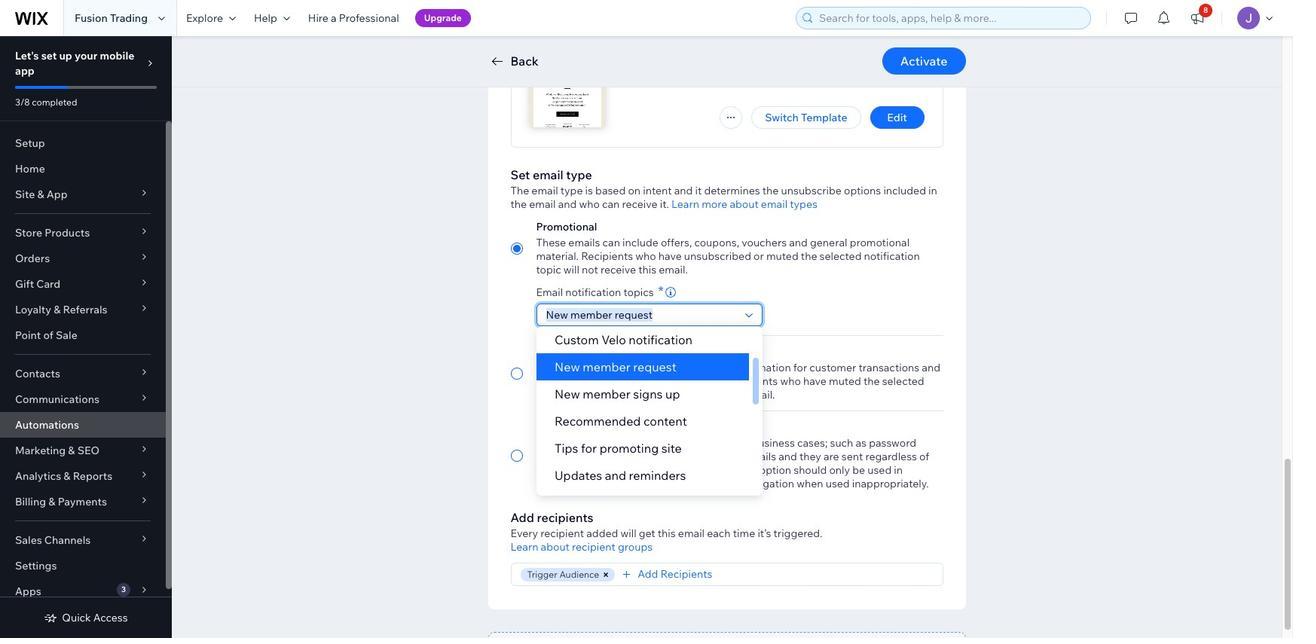 Task type: describe. For each thing, give the bounding box(es) containing it.
promotional these emails can include offers, coupons, vouchers and general promotional material. recipients who have unsubscribed or muted the selected notification topic will not receive this email.
[[536, 220, 920, 277]]

notification inside promotional these emails can include offers, coupons, vouchers and general promotional material. recipients who have unsubscribed or muted the selected notification topic will not receive this email.
[[864, 250, 920, 263]]

password
[[869, 437, 917, 450]]

home
[[15, 162, 45, 176]]

have inside promotional these emails can include offers, coupons, vouchers and general promotional material. recipients who have unsubscribed or muted the selected notification topic will not receive this email.
[[659, 250, 682, 263]]

a
[[331, 11, 337, 25]]

sidebar element
[[0, 36, 172, 639]]

upgrade
[[424, 12, 462, 23]]

for inside 'list box'
[[581, 441, 597, 456]]

member for request
[[583, 360, 630, 375]]

store
[[15, 226, 42, 240]]

trigger audience
[[527, 569, 600, 581]]

new for new member signs up
[[554, 387, 580, 402]]

business inside "business transactional these emails provide essential business information for customer transactions and activities; such as order confirmations. recipients who have muted the selected email notification topic will not receive this email."
[[689, 361, 732, 375]]

marketing & seo button
[[0, 438, 166, 464]]

email inside add recipients every recipient added will get this email each time it's triggered. learn about recipient groups
[[678, 527, 705, 541]]

this inside promotional these emails can include offers, coupons, vouchers and general promotional material. recipients who have unsubscribed or muted the selected notification topic will not receive this email.
[[639, 263, 657, 277]]

0 horizontal spatial used
[[826, 477, 850, 491]]

on
[[628, 184, 641, 198]]

& for analytics
[[64, 470, 71, 483]]

set email type
[[511, 167, 592, 182]]

new for new member request
[[554, 360, 580, 375]]

0 vertical spatial only
[[677, 437, 698, 450]]

email. inside promotional these emails can include offers, coupons, vouchers and general promotional material. recipients who have unsubscribed or muted the selected notification topic will not receive this email.
[[659, 263, 688, 277]]

it's
[[758, 527, 772, 541]]

email right set
[[533, 167, 564, 182]]

add for recipients
[[638, 568, 658, 581]]

point
[[15, 329, 41, 342]]

notification inside email notification topics *
[[566, 286, 622, 299]]

the down set
[[511, 198, 527, 211]]

& for loyalty
[[54, 303, 61, 317]]

0 horizontal spatial sent
[[653, 437, 675, 450]]

8 button
[[1181, 0, 1215, 36]]

recipient's
[[555, 464, 606, 477]]

information
[[734, 361, 791, 375]]

learn more about email types
[[672, 198, 818, 211]]

updates
[[554, 468, 602, 483]]

sale
[[56, 329, 77, 342]]

learn more about email types link
[[672, 198, 818, 211]]

*
[[659, 283, 664, 300]]

emails.
[[700, 464, 735, 477]]

analytics & reports
[[15, 470, 112, 483]]

email inside "business transactional these emails provide essential business information for customer transactions and activities; such as order confirmations. recipients who have muted the selected email notification topic will not receive this email."
[[536, 388, 563, 402]]

0 vertical spatial critical
[[583, 421, 617, 434]]

of inside sidebar element
[[43, 329, 53, 342]]

cases;
[[798, 437, 828, 450]]

intent
[[643, 184, 672, 198]]

notification inside "business transactional these emails provide essential business information for customer transactions and activities; such as order confirmations. recipients who have muted the selected email notification topic will not receive this email."
[[565, 388, 621, 402]]

switch
[[765, 111, 799, 124]]

options
[[844, 184, 882, 198]]

recipient up the audience
[[572, 541, 616, 554]]

audience
[[560, 569, 600, 581]]

activate
[[901, 54, 948, 69]]

these for business transactional
[[536, 361, 566, 375]]

topic inside promotional these emails can include offers, coupons, vouchers and general promotional material. recipients who have unsubscribed or muted the selected notification topic will not receive this email.
[[536, 263, 561, 277]]

add recipients every recipient added will get this email each time it's triggered. learn about recipient groups
[[511, 510, 823, 554]]

recipients
[[537, 510, 594, 525]]

gift card
[[15, 277, 60, 291]]

such inside business critical these emails should be sent only for critical business cases; such as password reset. recipients are unable to mute these emails and they are sent regardless of the recipient's consent to receive emails. this option should only be used in extreme cases as it may expose you to legal litigation when used inappropriately.
[[830, 437, 854, 450]]

the inside "business transactional these emails provide essential business information for customer transactions and activities; such as order confirmations. recipients who have muted the selected email notification topic will not receive this email."
[[864, 375, 880, 388]]

every
[[511, 527, 538, 541]]

1 horizontal spatial used
[[868, 464, 892, 477]]

receive inside "business transactional these emails provide essential business information for customer transactions and activities; such as order confirmations. recipients who have muted the selected email notification topic will not receive this email."
[[688, 388, 724, 402]]

about inside add recipients every recipient added will get this email each time it's triggered. learn about recipient groups
[[541, 541, 570, 554]]

it.
[[660, 198, 669, 211]]

hire a professional link
[[299, 0, 408, 36]]

email. inside "business transactional these emails provide essential business information for customer transactions and activities; such as order confirmations. recipients who have muted the selected email notification topic will not receive this email."
[[746, 388, 775, 402]]

consent
[[608, 464, 648, 477]]

email
[[536, 286, 563, 299]]

such inside "business transactional these emails provide essential business information for customer transactions and activities; such as order confirmations. recipients who have muted the selected email notification topic will not receive this email."
[[585, 375, 609, 388]]

home link
[[0, 156, 166, 182]]

up inside let's set up your mobile app
[[59, 49, 72, 63]]

the
[[511, 184, 529, 198]]

business inside business critical these emails should be sent only for critical business cases; such as password reset. recipients are unable to mute these emails and they are sent regardless of the recipient's consent to receive emails. this option should only be used in extreme cases as it may expose you to legal litigation when used inappropriately.
[[752, 437, 795, 450]]

help
[[254, 11, 277, 25]]

quick
[[62, 611, 91, 625]]

let's
[[15, 49, 39, 63]]

this inside add recipients every recipient added will get this email each time it's triggered. learn about recipient groups
[[658, 527, 676, 541]]

promotional
[[850, 236, 910, 250]]

hire
[[308, 11, 329, 25]]

back
[[511, 54, 539, 69]]

fusion
[[75, 11, 108, 25]]

analytics & reports button
[[0, 464, 166, 489]]

will inside add recipients every recipient added will get this email each time it's triggered. learn about recipient groups
[[621, 527, 637, 541]]

recipients inside promotional these emails can include offers, coupons, vouchers and general promotional material. recipients who have unsubscribed or muted the selected notification topic will not receive this email.
[[581, 250, 633, 263]]

0 vertical spatial should
[[603, 437, 636, 450]]

marketing
[[15, 444, 66, 458]]

for for only
[[701, 437, 714, 450]]

email notification topics *
[[536, 283, 664, 300]]

0 horizontal spatial to
[[650, 464, 660, 477]]

activities;
[[536, 375, 583, 388]]

contacts button
[[0, 361, 166, 387]]

added
[[587, 527, 618, 541]]

3/8 completed
[[15, 96, 77, 108]]

muted inside promotional these emails can include offers, coupons, vouchers and general promotional material. recipients who have unsubscribed or muted the selected notification topic will not receive this email.
[[767, 250, 799, 263]]

recipients inside business critical these emails should be sent only for critical business cases; such as password reset. recipients are unable to mute these emails and they are sent regardless of the recipient's consent to receive emails. this option should only be used in extreme cases as it may expose you to legal litigation when used inappropriately.
[[566, 450, 618, 464]]

seo
[[77, 444, 100, 458]]

type for set email type
[[566, 167, 592, 182]]

and inside "business transactional these emails provide essential business information for customer transactions and activities; such as order confirmations. recipients who have muted the selected email notification topic will not receive this email."
[[922, 361, 941, 375]]

store products
[[15, 226, 90, 240]]

selected inside "business transactional these emails provide essential business information for customer transactions and activities; such as order confirmations. recipients who have muted the selected email notification topic will not receive this email."
[[883, 375, 925, 388]]

recipients down add recipients every recipient added will get this email each time it's triggered. learn about recipient groups
[[661, 568, 713, 581]]

point of sale
[[15, 329, 77, 342]]

the inside business critical these emails should be sent only for critical business cases; such as password reset. recipients are unable to mute these emails and they are sent regardless of the recipient's consent to receive emails. this option should only be used in extreme cases as it may expose you to legal litigation when used inappropriately.
[[536, 464, 553, 477]]

or
[[754, 250, 764, 263]]

1 horizontal spatial learn
[[672, 198, 700, 211]]

1 vertical spatial as
[[856, 437, 867, 450]]

email down set email type
[[532, 184, 558, 198]]

business critical these emails should be sent only for critical business cases; such as password reset. recipients are unable to mute these emails and they are sent regardless of the recipient's consent to receive emails. this option should only be used in extreme cases as it may expose you to legal litigation when used inappropriately.
[[536, 421, 930, 491]]

email left types
[[761, 198, 788, 211]]

communications
[[15, 393, 100, 406]]

and right it.
[[674, 184, 693, 198]]

reset.
[[536, 450, 564, 464]]

automations
[[15, 418, 79, 432]]

emails down recommended
[[569, 437, 600, 450]]

1 horizontal spatial only
[[830, 464, 850, 477]]

have inside "business transactional these emails provide essential business information for customer transactions and activities; such as order confirmations. recipients who have muted the selected email notification topic will not receive this email."
[[804, 375, 827, 388]]

topic inside "business transactional these emails provide essential business information for customer transactions and activities; such as order confirmations. recipients who have muted the selected email notification topic will not receive this email."
[[624, 388, 649, 402]]

essential
[[643, 361, 686, 375]]

recipient down the recipients
[[541, 527, 584, 541]]

sales channels
[[15, 534, 91, 547]]

help button
[[245, 0, 299, 36]]

vouchers
[[742, 236, 787, 250]]

types
[[790, 198, 818, 211]]

apps
[[15, 585, 41, 599]]

2 horizontal spatial to
[[713, 477, 723, 491]]

point of sale link
[[0, 323, 166, 348]]

receive inside business critical these emails should be sent only for critical business cases; such as password reset. recipients are unable to mute these emails and they are sent regardless of the recipient's consent to receive emails. this option should only be used in extreme cases as it may expose you to legal litigation when used inappropriately.
[[662, 464, 698, 477]]

can inside promotional these emails can include offers, coupons, vouchers and general promotional material. recipients who have unsubscribed or muted the selected notification topic will not receive this email.
[[603, 236, 620, 250]]

settings link
[[0, 553, 166, 579]]

and inside 'list box'
[[605, 468, 626, 483]]

learn about recipient groups link
[[511, 541, 653, 554]]

the email type is based on intent and it determines the unsubscribe options included in the email and who can receive it.
[[511, 184, 938, 211]]

site
[[661, 441, 682, 456]]

will inside promotional these emails can include offers, coupons, vouchers and general promotional material. recipients who have unsubscribed or muted the selected notification topic will not receive this email.
[[564, 263, 580, 277]]

not inside "business transactional these emails provide essential business information for customer transactions and activities; such as order confirmations. recipients who have muted the selected email notification topic will not receive this email."
[[669, 388, 686, 402]]

new member request option
[[536, 354, 749, 381]]

tips for promoting site
[[554, 441, 682, 456]]

list box containing custom velo notification
[[536, 326, 763, 516]]

add recipients button
[[620, 568, 713, 581]]

professional
[[339, 11, 399, 25]]

cases
[[579, 477, 607, 491]]

email right the
[[529, 198, 556, 211]]

when
[[797, 477, 824, 491]]



Task type: vqa. For each thing, say whether or not it's contained in the screenshot.
Fusion Trading
yes



Task type: locate. For each thing, give the bounding box(es) containing it.
explore
[[186, 11, 223, 25]]

who left offers,
[[636, 250, 656, 263]]

should down "cases;"
[[794, 464, 827, 477]]

payments
[[58, 495, 107, 509]]

1 horizontal spatial critical
[[717, 437, 750, 450]]

of inside business critical these emails should be sent only for critical business cases; such as password reset. recipients are unable to mute these emails and they are sent regardless of the recipient's consent to receive emails. this option should only be used in extreme cases as it may expose you to legal litigation when used inappropriately.
[[920, 450, 930, 464]]

each
[[707, 527, 731, 541]]

hire a professional
[[308, 11, 399, 25]]

recipients inside "business transactional these emails provide essential business information for customer transactions and activities; such as order confirmations. recipients who have muted the selected email notification topic will not receive this email."
[[726, 375, 778, 388]]

get
[[639, 527, 656, 541]]

2 horizontal spatial for
[[794, 361, 808, 375]]

of right regardless at the right of the page
[[920, 450, 930, 464]]

recipients up updates
[[566, 450, 618, 464]]

critical
[[583, 421, 617, 434], [717, 437, 750, 450]]

topic
[[536, 263, 561, 277], [624, 388, 649, 402]]

0 vertical spatial in
[[929, 184, 938, 198]]

recipients
[[581, 250, 633, 263], [726, 375, 778, 388], [566, 450, 618, 464], [661, 568, 713, 581]]

material.
[[536, 250, 579, 263]]

& right "loyalty"
[[54, 303, 61, 317]]

are up 'updates and reminders'
[[621, 450, 636, 464]]

gift
[[15, 277, 34, 291]]

emails inside "business transactional these emails provide essential business information for customer transactions and activities; such as order confirmations. recipients who have muted the selected email notification topic will not receive this email."
[[569, 361, 600, 375]]

and right transactions
[[922, 361, 941, 375]]

will inside "business transactional these emails provide essential business information for customer transactions and activities; such as order confirmations. recipients who have muted the selected email notification topic will not receive this email."
[[651, 388, 667, 402]]

of left sale
[[43, 329, 53, 342]]

0 vertical spatial have
[[659, 250, 682, 263]]

0 vertical spatial type
[[566, 167, 592, 182]]

receive left it.
[[622, 198, 658, 211]]

only down the content
[[677, 437, 698, 450]]

1 horizontal spatial email.
[[746, 388, 775, 402]]

2 business from the top
[[536, 421, 581, 434]]

2 vertical spatial this
[[658, 527, 676, 541]]

extreme
[[536, 477, 577, 491]]

& for site
[[37, 188, 44, 201]]

notification inside 'list box'
[[629, 332, 692, 348]]

0 horizontal spatial add
[[511, 510, 534, 525]]

1 these from the top
[[536, 236, 566, 250]]

recipients up email notification topics *
[[581, 250, 633, 263]]

are right they
[[824, 450, 840, 464]]

will left get at the bottom
[[621, 527, 637, 541]]

billing & payments button
[[0, 489, 166, 515]]

completed
[[32, 96, 77, 108]]

preview image
[[530, 52, 605, 127]]

unsubscribed
[[684, 250, 752, 263]]

1 vertical spatial up
[[665, 387, 680, 402]]

should down the recommended content
[[603, 437, 636, 450]]

1 vertical spatial critical
[[717, 437, 750, 450]]

1 vertical spatial this
[[726, 388, 744, 402]]

0 horizontal spatial in
[[894, 464, 903, 477]]

customer
[[810, 361, 857, 375]]

0 horizontal spatial who
[[579, 198, 600, 211]]

this up topics
[[639, 263, 657, 277]]

1 horizontal spatial such
[[830, 437, 854, 450]]

1 vertical spatial new
[[554, 387, 580, 402]]

switch template button
[[752, 106, 861, 129]]

who for transactional
[[781, 375, 801, 388]]

Email notification topics field
[[542, 305, 741, 326]]

these down custom
[[536, 361, 566, 375]]

the right customer
[[864, 375, 880, 388]]

and up promotional
[[558, 198, 577, 211]]

mobile
[[100, 49, 134, 63]]

for right tips
[[581, 441, 597, 456]]

it inside business critical these emails should be sent only for critical business cases; such as password reset. recipients are unable to mute these emails and they are sent regardless of the recipient's consent to receive emails. this option should only be used in extreme cases as it may expose you to legal litigation when used inappropriately.
[[623, 477, 629, 491]]

receive
[[622, 198, 658, 211], [601, 263, 636, 277], [688, 388, 724, 402], [662, 464, 698, 477]]

reports
[[73, 470, 112, 483]]

be
[[638, 437, 651, 450], [853, 464, 866, 477]]

1 vertical spatial should
[[794, 464, 827, 477]]

member up recommended
[[583, 387, 630, 402]]

1 horizontal spatial be
[[853, 464, 866, 477]]

1 vertical spatial topic
[[624, 388, 649, 402]]

these for business critical
[[536, 437, 566, 450]]

new
[[554, 360, 580, 375], [554, 387, 580, 402]]

1 are from the left
[[621, 450, 636, 464]]

Search for tools, apps, help & more... field
[[815, 8, 1086, 29]]

used down password
[[868, 464, 892, 477]]

gift card button
[[0, 271, 166, 297]]

2 horizontal spatial will
[[651, 388, 667, 402]]

2 vertical spatial these
[[536, 437, 566, 450]]

1 horizontal spatial selected
[[883, 375, 925, 388]]

2 vertical spatial who
[[781, 375, 801, 388]]

0 vertical spatial these
[[536, 236, 566, 250]]

in inside the email type is based on intent and it determines the unsubscribe options included in the email and who can receive it.
[[929, 184, 938, 198]]

for inside "business transactional these emails provide essential business information for customer transactions and activities; such as order confirmations. recipients who have muted the selected email notification topic will not receive this email."
[[794, 361, 808, 375]]

0 horizontal spatial have
[[659, 250, 682, 263]]

1 vertical spatial business
[[536, 421, 581, 434]]

not up email notification topics *
[[582, 263, 598, 277]]

add up every at the bottom of page
[[511, 510, 534, 525]]

0 horizontal spatial are
[[621, 450, 636, 464]]

2 horizontal spatial this
[[726, 388, 744, 402]]

business transactional these emails provide essential business information for customer transactions and activities; such as order confirmations. recipients who have muted the selected email notification topic will not receive this email.
[[536, 345, 941, 402]]

0 vertical spatial not
[[582, 263, 598, 277]]

0 vertical spatial will
[[564, 263, 580, 277]]

who up promotional
[[579, 198, 600, 211]]

1 horizontal spatial about
[[730, 198, 759, 211]]

1 vertical spatial will
[[651, 388, 667, 402]]

1 horizontal spatial to
[[674, 450, 684, 464]]

signs
[[633, 387, 663, 402]]

receive inside the email type is based on intent and it determines the unsubscribe options included in the email and who can receive it.
[[622, 198, 658, 211]]

1 business from the top
[[536, 345, 581, 359]]

promoting
[[599, 441, 659, 456]]

0 vertical spatial up
[[59, 49, 72, 63]]

selected inside promotional these emails can include offers, coupons, vouchers and general promotional material. recipients who have unsubscribed or muted the selected notification topic will not receive this email.
[[820, 250, 862, 263]]

sent down the content
[[653, 437, 675, 450]]

0 vertical spatial business
[[689, 361, 732, 375]]

0 vertical spatial as
[[611, 375, 622, 388]]

business for business critical these emails should be sent only for critical business cases; such as password reset. recipients are unable to mute these emails and they are sent regardless of the recipient's consent to receive emails. this option should only be used in extreme cases as it may expose you to legal litigation when used inappropriately.
[[536, 421, 581, 434]]

new down custom
[[554, 360, 580, 375]]

critical up tips for promoting site
[[583, 421, 617, 434]]

business for business transactional these emails provide essential business information for customer transactions and activities; such as order confirmations. recipients who have muted the selected email notification topic will not receive this email.
[[536, 345, 581, 359]]

1 vertical spatial it
[[623, 477, 629, 491]]

communications button
[[0, 387, 166, 412]]

mute
[[687, 450, 712, 464]]

this inside "business transactional these emails provide essential business information for customer transactions and activities; such as order confirmations. recipients who have muted the selected email notification topic will not receive this email."
[[726, 388, 744, 402]]

1 vertical spatial learn
[[511, 541, 539, 554]]

the left types
[[763, 184, 779, 198]]

will up email notification topics *
[[564, 263, 580, 277]]

about up trigger audience
[[541, 541, 570, 554]]

0 vertical spatial can
[[602, 198, 620, 211]]

emails up litigation
[[745, 450, 777, 464]]

learn inside add recipients every recipient added will get this email each time it's triggered. learn about recipient groups
[[511, 541, 539, 554]]

quick access button
[[44, 611, 128, 625]]

store products button
[[0, 220, 166, 246]]

access
[[93, 611, 128, 625]]

custom
[[554, 332, 599, 348]]

& for billing
[[48, 495, 55, 509]]

type up "is"
[[566, 167, 592, 182]]

orders
[[15, 252, 50, 265]]

as inside "business transactional these emails provide essential business information for customer transactions and activities; such as order confirmations. recipients who have muted the selected email notification topic will not receive this email."
[[611, 375, 622, 388]]

0 horizontal spatial email.
[[659, 263, 688, 277]]

1 vertical spatial have
[[804, 375, 827, 388]]

expose
[[655, 477, 690, 491]]

0 horizontal spatial business
[[689, 361, 732, 375]]

1 vertical spatial can
[[603, 236, 620, 250]]

should
[[603, 437, 636, 450], [794, 464, 827, 477]]

emails down custom
[[569, 361, 600, 375]]

selected up password
[[883, 375, 925, 388]]

add inside add recipients every recipient added will get this email each time it's triggered. learn about recipient groups
[[511, 510, 534, 525]]

this right get at the bottom
[[658, 527, 676, 541]]

& for marketing
[[68, 444, 75, 458]]

business up tips
[[536, 421, 581, 434]]

0 horizontal spatial not
[[582, 263, 598, 277]]

0 vertical spatial it
[[695, 184, 702, 198]]

set
[[41, 49, 57, 63]]

have up *
[[659, 250, 682, 263]]

custom velo notification
[[554, 332, 692, 348]]

emails inside promotional these emails can include offers, coupons, vouchers and general promotional material. recipients who have unsubscribed or muted the selected notification topic will not receive this email.
[[569, 236, 600, 250]]

business inside "business transactional these emails provide essential business information for customer transactions and activities; such as order confirmations. recipients who have muted the selected email notification topic will not receive this email."
[[536, 345, 581, 359]]

and down tips for promoting site
[[605, 468, 626, 483]]

the left updates
[[536, 464, 553, 477]]

0 vertical spatial topic
[[536, 263, 561, 277]]

recommended
[[554, 414, 641, 429]]

in down password
[[894, 464, 903, 477]]

receive down the site
[[662, 464, 698, 477]]

1 horizontal spatial who
[[636, 250, 656, 263]]

have
[[659, 250, 682, 263], [804, 375, 827, 388]]

0 vertical spatial new
[[554, 360, 580, 375]]

email up recommended
[[536, 388, 563, 402]]

1 horizontal spatial it
[[695, 184, 702, 198]]

notification right email
[[566, 286, 622, 299]]

for inside business critical these emails should be sent only for critical business cases; such as password reset. recipients are unable to mute these emails and they are sent regardless of the recipient's consent to receive emails. this option should only be used in extreme cases as it may expose you to legal litigation when used inappropriately.
[[701, 437, 714, 450]]

notification
[[864, 250, 920, 263], [566, 286, 622, 299], [629, 332, 692, 348], [565, 388, 621, 402]]

up inside 'list box'
[[665, 387, 680, 402]]

add for recipients
[[511, 510, 534, 525]]

muted inside "business transactional these emails provide essential business information for customer transactions and activities; such as order confirmations. recipients who have muted the selected email notification topic will not receive this email."
[[829, 375, 862, 388]]

can right "is"
[[602, 198, 620, 211]]

1 horizontal spatial should
[[794, 464, 827, 477]]

for for information
[[794, 361, 808, 375]]

who for email
[[579, 198, 600, 211]]

in right included
[[929, 184, 938, 198]]

recommended content
[[554, 414, 687, 429]]

member inside option
[[583, 360, 630, 375]]

1 vertical spatial of
[[920, 450, 930, 464]]

list box
[[536, 326, 763, 516]]

it inside the email type is based on intent and it determines the unsubscribe options included in the email and who can receive it.
[[695, 184, 702, 198]]

0 horizontal spatial only
[[677, 437, 698, 450]]

1 horizontal spatial this
[[658, 527, 676, 541]]

member down transactional
[[583, 360, 630, 375]]

new member request
[[554, 360, 676, 375]]

type inside the email type is based on intent and it determines the unsubscribe options included in the email and who can receive it.
[[561, 184, 583, 198]]

2 new from the top
[[554, 387, 580, 402]]

business up activities;
[[536, 345, 581, 359]]

1 horizontal spatial business
[[752, 437, 795, 450]]

& right site
[[37, 188, 44, 201]]

0 horizontal spatial be
[[638, 437, 651, 450]]

as
[[611, 375, 622, 388], [856, 437, 867, 450], [609, 477, 620, 491]]

0 vertical spatial who
[[579, 198, 600, 211]]

0 vertical spatial be
[[638, 437, 651, 450]]

in inside business critical these emails should be sent only for critical business cases; such as password reset. recipients are unable to mute these emails and they are sent regardless of the recipient's consent to receive emails. this option should only be used in extreme cases as it may expose you to legal litigation when used inappropriately.
[[894, 464, 903, 477]]

learn up trigger
[[511, 541, 539, 554]]

to left mute
[[674, 450, 684, 464]]

for left customer
[[794, 361, 808, 375]]

about right more
[[730, 198, 759, 211]]

about
[[730, 198, 759, 211], [541, 541, 570, 554]]

referrals
[[63, 303, 108, 317]]

0 vertical spatial email.
[[659, 263, 688, 277]]

1 horizontal spatial of
[[920, 450, 930, 464]]

2 are from the left
[[824, 450, 840, 464]]

have right information
[[804, 375, 827, 388]]

1 horizontal spatial have
[[804, 375, 827, 388]]

site & app button
[[0, 182, 166, 207]]

1 vertical spatial muted
[[829, 375, 862, 388]]

0 horizontal spatial learn
[[511, 541, 539, 554]]

and left they
[[779, 450, 797, 464]]

and inside promotional these emails can include offers, coupons, vouchers and general promotional material. recipients who have unsubscribed or muted the selected notification topic will not receive this email.
[[790, 236, 808, 250]]

be left the site
[[638, 437, 651, 450]]

offers,
[[661, 236, 692, 250]]

1 horizontal spatial add
[[638, 568, 658, 581]]

0 vertical spatial muted
[[767, 250, 799, 263]]

topic up email
[[536, 263, 561, 277]]

new inside option
[[554, 360, 580, 375]]

0 horizontal spatial it
[[623, 477, 629, 491]]

0 vertical spatial about
[[730, 198, 759, 211]]

type for the email type is based on intent and it determines the unsubscribe options included in the email and who can receive it.
[[561, 184, 583, 198]]

sales channels button
[[0, 528, 166, 553]]

these
[[715, 450, 742, 464]]

app
[[15, 64, 35, 78]]

add down groups
[[638, 568, 658, 581]]

email. up *
[[659, 263, 688, 277]]

not inside promotional these emails can include offers, coupons, vouchers and general promotional material. recipients who have unsubscribed or muted the selected notification topic will not receive this email.
[[582, 263, 598, 277]]

trading
[[110, 11, 148, 25]]

2 these from the top
[[536, 361, 566, 375]]

promotional
[[536, 220, 597, 234]]

1 vertical spatial business
[[752, 437, 795, 450]]

1 vertical spatial type
[[561, 184, 583, 198]]

receive up email notification topics *
[[601, 263, 636, 277]]

& left seo
[[68, 444, 75, 458]]

confirmations.
[[654, 375, 724, 388]]

business
[[536, 345, 581, 359], [536, 421, 581, 434]]

these inside "business transactional these emails provide essential business information for customer transactions and activities; such as order confirmations. recipients who have muted the selected email notification topic will not receive this email."
[[536, 361, 566, 375]]

unable
[[639, 450, 672, 464]]

billing
[[15, 495, 46, 509]]

0 vertical spatial add
[[511, 510, 534, 525]]

the inside promotional these emails can include offers, coupons, vouchers and general promotional material. recipients who have unsubscribed or muted the selected notification topic will not receive this email.
[[801, 250, 818, 263]]

this down information
[[726, 388, 744, 402]]

it left the determines
[[695, 184, 702, 198]]

who inside promotional these emails can include offers, coupons, vouchers and general promotional material. recipients who have unsubscribed or muted the selected notification topic will not receive this email.
[[636, 250, 656, 263]]

0 horizontal spatial critical
[[583, 421, 617, 434]]

receive inside promotional these emails can include offers, coupons, vouchers and general promotional material. recipients who have unsubscribed or muted the selected notification topic will not receive this email.
[[601, 263, 636, 277]]

& left the reports
[[64, 470, 71, 483]]

billing & payments
[[15, 495, 107, 509]]

these inside business critical these emails should be sent only for critical business cases; such as password reset. recipients are unable to mute these emails and they are sent regardless of the recipient's consent to receive emails. this option should only be used in extreme cases as it may expose you to legal litigation when used inappropriately.
[[536, 437, 566, 450]]

1 horizontal spatial sent
[[842, 450, 863, 464]]

0 horizontal spatial for
[[581, 441, 597, 456]]

1 new from the top
[[554, 360, 580, 375]]

learn right it.
[[672, 198, 700, 211]]

included
[[884, 184, 927, 198]]

email. down information
[[746, 388, 775, 402]]

critical up this
[[717, 437, 750, 450]]

fusion trading
[[75, 11, 148, 25]]

the right vouchers
[[801, 250, 818, 263]]

only right they
[[830, 464, 850, 477]]

be left regardless at the right of the page
[[853, 464, 866, 477]]

type left "is"
[[561, 184, 583, 198]]

1 horizontal spatial up
[[665, 387, 680, 402]]

business right essential
[[689, 361, 732, 375]]

0 vertical spatial of
[[43, 329, 53, 342]]

this
[[737, 464, 757, 477]]

3 these from the top
[[536, 437, 566, 450]]

0 vertical spatial such
[[585, 375, 609, 388]]

set
[[511, 167, 530, 182]]

add recipients
[[638, 568, 713, 581]]

0 horizontal spatial will
[[564, 263, 580, 277]]

1 vertical spatial be
[[853, 464, 866, 477]]

to right the "you"
[[713, 477, 723, 491]]

used right 'when'
[[826, 477, 850, 491]]

up right signs on the bottom of page
[[665, 387, 680, 402]]

1 vertical spatial these
[[536, 361, 566, 375]]

0 vertical spatial member
[[583, 360, 630, 375]]

can inside the email type is based on intent and it determines the unsubscribe options included in the email and who can receive it.
[[602, 198, 620, 211]]

for left these
[[701, 437, 714, 450]]

0 horizontal spatial about
[[541, 541, 570, 554]]

1 member from the top
[[583, 360, 630, 375]]

0 vertical spatial learn
[[672, 198, 700, 211]]

business inside business critical these emails should be sent only for critical business cases; such as password reset. recipients are unable to mute these emails and they are sent regardless of the recipient's consent to receive emails. this option should only be used in extreme cases as it may expose you to legal litigation when used inappropriately.
[[536, 421, 581, 434]]

sent
[[653, 437, 675, 450], [842, 450, 863, 464]]

these inside promotional these emails can include offers, coupons, vouchers and general promotional material. recipients who have unsubscribed or muted the selected notification topic will not receive this email.
[[536, 236, 566, 250]]

who inside the email type is based on intent and it determines the unsubscribe options included in the email and who can receive it.
[[579, 198, 600, 211]]

selected down options
[[820, 250, 862, 263]]

will up the content
[[651, 388, 667, 402]]

& right billing
[[48, 495, 55, 509]]

emails down promotional
[[569, 236, 600, 250]]

these up "recipient's"
[[536, 437, 566, 450]]

content
[[643, 414, 687, 429]]

new up recommended
[[554, 387, 580, 402]]

recipients right confirmations.
[[726, 375, 778, 388]]

0 horizontal spatial topic
[[536, 263, 561, 277]]

the
[[763, 184, 779, 198], [511, 198, 527, 211], [801, 250, 818, 263], [864, 375, 880, 388], [536, 464, 553, 477]]

setup
[[15, 136, 45, 150]]

2 vertical spatial as
[[609, 477, 620, 491]]

1 horizontal spatial muted
[[829, 375, 862, 388]]

unsubscribe
[[781, 184, 842, 198]]

as left order
[[611, 375, 622, 388]]

1 vertical spatial about
[[541, 541, 570, 554]]

and inside business critical these emails should be sent only for critical business cases; such as password reset. recipients are unable to mute these emails and they are sent regardless of the recipient's consent to receive emails. this option should only be used in extreme cases as it may expose you to legal litigation when used inappropriately.
[[779, 450, 797, 464]]

switch template
[[765, 111, 848, 124]]

upgrade button
[[415, 9, 471, 27]]

member for signs
[[583, 387, 630, 402]]

1 vertical spatial such
[[830, 437, 854, 450]]

0 vertical spatial this
[[639, 263, 657, 277]]

groups
[[618, 541, 653, 554]]

who left customer
[[781, 375, 801, 388]]

&
[[37, 188, 44, 201], [54, 303, 61, 317], [68, 444, 75, 458], [64, 470, 71, 483], [48, 495, 55, 509]]

such down transactional
[[585, 375, 609, 388]]

it left may at the bottom of page
[[623, 477, 629, 491]]

notification right general on the right top
[[864, 250, 920, 263]]

email left each
[[678, 527, 705, 541]]

learn
[[672, 198, 700, 211], [511, 541, 539, 554]]

business up option in the bottom right of the page
[[752, 437, 795, 450]]

2 member from the top
[[583, 387, 630, 402]]

card
[[36, 277, 60, 291]]

2 vertical spatial will
[[621, 527, 637, 541]]

as left password
[[856, 437, 867, 450]]

1 vertical spatial who
[[636, 250, 656, 263]]

0 vertical spatial business
[[536, 345, 581, 359]]

analytics
[[15, 470, 61, 483]]

notification up request
[[629, 332, 692, 348]]

who inside "business transactional these emails provide essential business information for customer transactions and activities; such as order confirmations. recipients who have muted the selected email notification topic will not receive this email."
[[781, 375, 801, 388]]

contacts
[[15, 367, 60, 381]]

1 horizontal spatial not
[[669, 388, 686, 402]]

0 vertical spatial selected
[[820, 250, 862, 263]]

sent left regardless at the right of the page
[[842, 450, 863, 464]]



